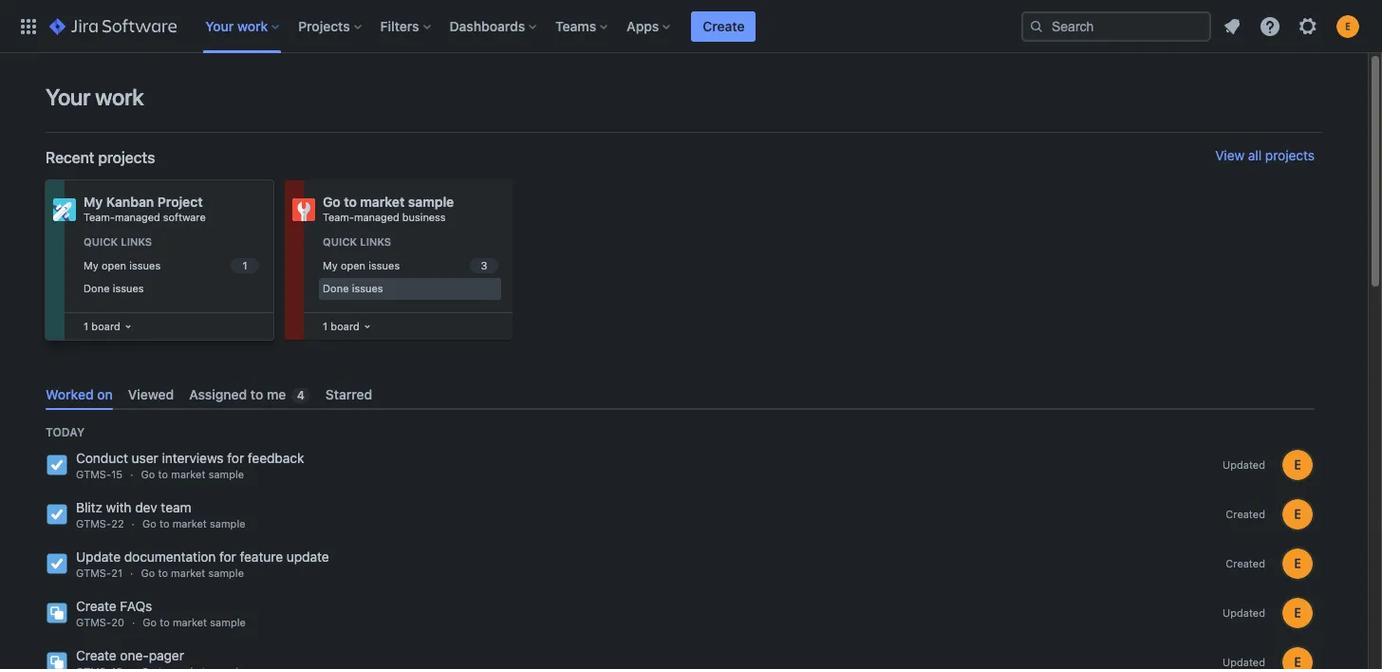 Task type: describe. For each thing, give the bounding box(es) containing it.
all
[[1248, 147, 1262, 163]]

board image
[[120, 319, 136, 334]]

market inside conduct user interviews for feedback gtms-15 · go to market sample
[[171, 468, 206, 481]]

worked
[[46, 386, 94, 403]]

· inside the update documentation for feature update gtms-21 · go to market sample
[[130, 567, 133, 579]]

your work inside popup button
[[205, 18, 268, 34]]

eloisefrancis23 image for team
[[1283, 500, 1313, 530]]

my for go
[[323, 259, 338, 271]]

22
[[111, 518, 124, 530]]

your profile and settings image
[[1337, 15, 1360, 38]]

managed inside go to market sample team-managed business
[[354, 211, 399, 223]]

done for my
[[84, 282, 110, 295]]

assigned
[[189, 386, 247, 403]]

links for to
[[360, 235, 391, 248]]

viewed
[[128, 386, 174, 403]]

create one-pager
[[76, 648, 184, 664]]

for inside the update documentation for feature update gtms-21 · go to market sample
[[219, 549, 236, 565]]

go inside conduct user interviews for feedback gtms-15 · go to market sample
[[141, 468, 155, 481]]

sample inside the update documentation for feature update gtms-21 · go to market sample
[[208, 567, 244, 579]]

managed inside my kanban project team-managed software
[[115, 211, 160, 223]]

1 board for go
[[323, 320, 360, 332]]

interviews
[[162, 450, 224, 466]]

filters
[[380, 18, 419, 34]]

eloisefrancis23 image for 20
[[1283, 598, 1313, 629]]

appswitcher icon image
[[17, 15, 40, 38]]

starred
[[326, 386, 372, 403]]

Search field
[[1022, 11, 1211, 41]]

apps
[[627, 18, 659, 34]]

quick links for kanban
[[84, 235, 152, 248]]

1 vertical spatial your work
[[46, 84, 144, 110]]

banner containing your work
[[0, 0, 1382, 53]]

conduct user interviews for feedback gtms-15 · go to market sample
[[76, 450, 304, 481]]

for inside conduct user interviews for feedback gtms-15 · go to market sample
[[227, 450, 244, 466]]

gtms- inside create faqs gtms-20 · go to market sample
[[76, 616, 111, 629]]

me
[[267, 386, 286, 403]]

issues down go to market sample team-managed business
[[369, 259, 400, 271]]

open for to
[[341, 259, 366, 271]]

my inside my kanban project team-managed software
[[84, 194, 103, 210]]

create for create one-pager
[[76, 648, 116, 664]]

market inside the update documentation for feature update gtms-21 · go to market sample
[[171, 567, 205, 579]]

4
[[297, 388, 305, 403]]

links for kanban
[[121, 235, 152, 248]]

my open issues for to
[[323, 259, 400, 271]]

recent projects
[[46, 149, 155, 166]]

gtms- inside the update documentation for feature update gtms-21 · go to market sample
[[76, 567, 111, 579]]

to inside go to market sample team-managed business
[[344, 194, 357, 210]]

view
[[1215, 147, 1245, 163]]

done issues for to
[[323, 282, 383, 295]]

· inside the blitz with dev team gtms-22 · go to market sample
[[132, 518, 135, 530]]

market inside create faqs gtms-20 · go to market sample
[[173, 616, 207, 629]]

1 board button for kanban
[[80, 316, 136, 337]]

1 board button for to
[[319, 316, 375, 337]]

my open issues for kanban
[[84, 259, 161, 271]]

conduct
[[76, 450, 128, 466]]

tab list containing worked on
[[38, 379, 1323, 410]]

primary element
[[11, 0, 1022, 53]]

quick for go
[[323, 235, 357, 248]]

updated for ·
[[1223, 607, 1266, 619]]

3 eloisefrancis23 image from the top
[[1283, 648, 1313, 669]]

dashboards button
[[444, 11, 544, 41]]

blitz
[[76, 500, 102, 516]]

sample inside conduct user interviews for feedback gtms-15 · go to market sample
[[208, 468, 244, 481]]

go to market sample team-managed business
[[323, 194, 454, 223]]

go inside go to market sample team-managed business
[[323, 194, 341, 210]]

done issues link for project
[[80, 278, 262, 300]]

go inside the blitz with dev team gtms-22 · go to market sample
[[142, 518, 156, 530]]

update
[[76, 549, 121, 565]]

create for create faqs gtms-20 · go to market sample
[[76, 598, 116, 614]]

faqs
[[120, 598, 152, 614]]

team- inside my kanban project team-managed software
[[84, 211, 115, 223]]

teams button
[[550, 11, 615, 41]]

updated for feedback
[[1223, 459, 1266, 471]]



Task type: vqa. For each thing, say whether or not it's contained in the screenshot.
Add People Icon
no



Task type: locate. For each thing, give the bounding box(es) containing it.
team-
[[84, 211, 115, 223], [323, 211, 354, 223]]

eloisefrancis23 image
[[1283, 500, 1313, 530], [1283, 598, 1313, 629], [1283, 648, 1313, 669]]

1 horizontal spatial done issues
[[323, 282, 383, 295]]

0 horizontal spatial managed
[[115, 211, 160, 223]]

open up board image
[[341, 259, 366, 271]]

1 horizontal spatial work
[[237, 18, 268, 34]]

2 team- from the left
[[323, 211, 354, 223]]

1 vertical spatial for
[[219, 549, 236, 565]]

sample inside the blitz with dev team gtms-22 · go to market sample
[[210, 518, 245, 530]]

1 team- from the left
[[84, 211, 115, 223]]

one-
[[120, 648, 149, 664]]

0 horizontal spatial work
[[95, 84, 144, 110]]

1 horizontal spatial quick
[[323, 235, 357, 248]]

go inside create faqs gtms-20 · go to market sample
[[143, 616, 157, 629]]

0 horizontal spatial done issues
[[84, 282, 144, 295]]

quick links down go to market sample team-managed business
[[323, 235, 391, 248]]

1 left board image
[[323, 320, 328, 332]]

0 horizontal spatial done issues link
[[80, 278, 262, 300]]

·
[[130, 468, 133, 481], [132, 518, 135, 530], [130, 567, 133, 579], [132, 616, 135, 629]]

jira software image
[[49, 15, 177, 38], [49, 15, 177, 38]]

work up recent projects
[[95, 84, 144, 110]]

1 for my kanban project
[[84, 320, 88, 332]]

· inside create faqs gtms-20 · go to market sample
[[132, 616, 135, 629]]

2 gtms- from the top
[[76, 518, 111, 530]]

0 vertical spatial eloisefrancis23 image
[[1283, 450, 1313, 481]]

0 vertical spatial updated
[[1223, 459, 1266, 471]]

· right 21 at the left bottom of page
[[130, 567, 133, 579]]

done issues link up board image
[[319, 278, 501, 300]]

team- inside go to market sample team-managed business
[[323, 211, 354, 223]]

done issues link up board icon
[[80, 278, 262, 300]]

created for blitz with dev team
[[1226, 508, 1266, 521]]

for left 'feature' in the left of the page
[[219, 549, 236, 565]]

0 horizontal spatial links
[[121, 235, 152, 248]]

help image
[[1259, 15, 1282, 38]]

work inside popup button
[[237, 18, 268, 34]]

1 horizontal spatial 1
[[323, 320, 328, 332]]

my down go to market sample team-managed business
[[323, 259, 338, 271]]

2 done from the left
[[323, 282, 349, 295]]

go
[[323, 194, 341, 210], [141, 468, 155, 481], [142, 518, 156, 530], [141, 567, 155, 579], [143, 616, 157, 629]]

2 managed from the left
[[354, 211, 399, 223]]

1 horizontal spatial your
[[205, 18, 234, 34]]

user
[[132, 450, 158, 466]]

sample down 'feature' in the left of the page
[[208, 567, 244, 579]]

1 open from the left
[[101, 259, 126, 271]]

3 updated from the top
[[1223, 656, 1266, 669]]

0 horizontal spatial 1 board button
[[80, 316, 136, 337]]

1
[[84, 320, 88, 332], [323, 320, 328, 332]]

board up on
[[91, 320, 120, 332]]

open
[[101, 259, 126, 271], [341, 259, 366, 271]]

banner
[[0, 0, 1382, 53]]

my open issues link down business
[[319, 255, 501, 277]]

1 board up starred
[[323, 320, 360, 332]]

1 horizontal spatial board
[[331, 320, 360, 332]]

2 links from the left
[[360, 235, 391, 248]]

2 vertical spatial eloisefrancis23 image
[[1283, 648, 1313, 669]]

1 vertical spatial your
[[46, 84, 90, 110]]

my open issues link
[[80, 255, 262, 277], [319, 255, 501, 277]]

done
[[84, 282, 110, 295], [323, 282, 349, 295]]

0 vertical spatial your work
[[205, 18, 268, 34]]

1 1 board button from the left
[[80, 316, 136, 337]]

· right 15
[[130, 468, 133, 481]]

market up pager
[[173, 616, 207, 629]]

1 1 board from the left
[[84, 320, 120, 332]]

4 gtms- from the top
[[76, 616, 111, 629]]

1 horizontal spatial done issues link
[[319, 278, 501, 300]]

1 horizontal spatial projects
[[1265, 147, 1315, 163]]

issues up board icon
[[113, 282, 144, 295]]

0 horizontal spatial your work
[[46, 84, 144, 110]]

quick down go to market sample team-managed business
[[323, 235, 357, 248]]

teams
[[556, 18, 596, 34]]

market down interviews at the left of page
[[171, 468, 206, 481]]

2 vertical spatial create
[[76, 648, 116, 664]]

to inside the update documentation for feature update gtms-21 · go to market sample
[[158, 567, 168, 579]]

board for to
[[331, 320, 360, 332]]

dev
[[135, 500, 157, 516]]

2 updated from the top
[[1223, 607, 1266, 619]]

gtms- down "update"
[[76, 567, 111, 579]]

2 1 board from the left
[[323, 320, 360, 332]]

my open issues link for project
[[80, 255, 262, 277]]

1 vertical spatial updated
[[1223, 607, 1266, 619]]

tab list
[[38, 379, 1323, 410]]

0 horizontal spatial done
[[84, 282, 110, 295]]

blitz with dev team gtms-22 · go to market sample
[[76, 500, 245, 530]]

project
[[157, 194, 203, 210]]

open up board icon
[[101, 259, 126, 271]]

issues down my kanban project team-managed software
[[129, 259, 161, 271]]

1 eloisefrancis23 image from the top
[[1283, 450, 1313, 481]]

sample inside go to market sample team-managed business
[[408, 194, 454, 210]]

done issues
[[84, 282, 144, 295], [323, 282, 383, 295]]

1 horizontal spatial 1 board
[[323, 320, 360, 332]]

filters button
[[375, 11, 438, 41]]

2 done issues link from the left
[[319, 278, 501, 300]]

view all projects link
[[1215, 147, 1315, 167]]

1 1 from the left
[[84, 320, 88, 332]]

created
[[1226, 508, 1266, 521], [1226, 558, 1266, 570]]

3 gtms- from the top
[[76, 567, 111, 579]]

work left projects
[[237, 18, 268, 34]]

quick links
[[84, 235, 152, 248], [323, 235, 391, 248]]

update
[[287, 549, 329, 565]]

eloisefrancis23 image for update documentation for feature update
[[1283, 549, 1313, 579]]

1 vertical spatial created
[[1226, 558, 1266, 570]]

1 vertical spatial create
[[76, 598, 116, 614]]

1 links from the left
[[121, 235, 152, 248]]

0 horizontal spatial team-
[[84, 211, 115, 223]]

2 eloisefrancis23 image from the top
[[1283, 598, 1313, 629]]

my
[[84, 194, 103, 210], [84, 259, 98, 271], [323, 259, 338, 271]]

1 horizontal spatial 1 board button
[[319, 316, 375, 337]]

market up business
[[360, 194, 405, 210]]

my left kanban on the top left
[[84, 194, 103, 210]]

1 done issues from the left
[[84, 282, 144, 295]]

2 my open issues link from the left
[[319, 255, 501, 277]]

links
[[121, 235, 152, 248], [360, 235, 391, 248]]

create for create
[[703, 18, 745, 34]]

eloisefrancis23 image for conduct user interviews for feedback
[[1283, 450, 1313, 481]]

1 horizontal spatial my open issues
[[323, 259, 400, 271]]

issues up board image
[[352, 282, 383, 295]]

2 quick links from the left
[[323, 235, 391, 248]]

1 managed from the left
[[115, 211, 160, 223]]

1 quick links from the left
[[84, 235, 152, 248]]

1 vertical spatial eloisefrancis23 image
[[1283, 598, 1313, 629]]

2 quick from the left
[[323, 235, 357, 248]]

projects up kanban on the top left
[[98, 149, 155, 166]]

worked on
[[46, 386, 113, 403]]

0 horizontal spatial open
[[101, 259, 126, 271]]

1 horizontal spatial done
[[323, 282, 349, 295]]

created for update documentation for feature update
[[1226, 558, 1266, 570]]

0 vertical spatial create
[[703, 18, 745, 34]]

links down go to market sample team-managed business
[[360, 235, 391, 248]]

2 board from the left
[[331, 320, 360, 332]]

feature
[[240, 549, 283, 565]]

for
[[227, 450, 244, 466], [219, 549, 236, 565]]

team
[[161, 500, 191, 516]]

settings image
[[1297, 15, 1320, 38]]

1 board from the left
[[91, 320, 120, 332]]

business
[[402, 211, 446, 223]]

pager
[[149, 648, 184, 664]]

software
[[163, 211, 206, 223]]

documentation
[[124, 549, 216, 565]]

your work button
[[200, 11, 287, 41]]

market
[[360, 194, 405, 210], [171, 468, 206, 481], [172, 518, 207, 530], [171, 567, 205, 579], [173, 616, 207, 629]]

20
[[111, 616, 124, 629]]

your work up recent projects
[[46, 84, 144, 110]]

board up starred
[[331, 320, 360, 332]]

recent
[[46, 149, 94, 166]]

updated
[[1223, 459, 1266, 471], [1223, 607, 1266, 619], [1223, 656, 1266, 669]]

my down my kanban project team-managed software
[[84, 259, 98, 271]]

create faqs gtms-20 · go to market sample
[[76, 598, 246, 629]]

1 board up on
[[84, 320, 120, 332]]

create right apps dropdown button
[[703, 18, 745, 34]]

1 my open issues from the left
[[84, 259, 161, 271]]

create
[[703, 18, 745, 34], [76, 598, 116, 614], [76, 648, 116, 664]]

with
[[106, 500, 131, 516]]

view all projects
[[1215, 147, 1315, 163]]

1 board button
[[80, 316, 136, 337], [319, 316, 375, 337]]

0 horizontal spatial quick
[[84, 235, 118, 248]]

market down documentation
[[171, 567, 205, 579]]

create inside create faqs gtms-20 · go to market sample
[[76, 598, 116, 614]]

1 horizontal spatial links
[[360, 235, 391, 248]]

assigned to me
[[189, 386, 286, 403]]

1 board for my
[[84, 320, 120, 332]]

0 vertical spatial work
[[237, 18, 268, 34]]

quick down kanban on the top left
[[84, 235, 118, 248]]

2 1 board button from the left
[[319, 316, 375, 337]]

market inside go to market sample team-managed business
[[360, 194, 405, 210]]

my kanban project team-managed software
[[84, 194, 206, 223]]

0 horizontal spatial your
[[46, 84, 90, 110]]

board for kanban
[[91, 320, 120, 332]]

2 my open issues from the left
[[323, 259, 400, 271]]

issues
[[129, 259, 161, 271], [369, 259, 400, 271], [113, 282, 144, 295], [352, 282, 383, 295]]

0 vertical spatial your
[[205, 18, 234, 34]]

gtms- up create one-pager
[[76, 616, 111, 629]]

15
[[111, 468, 123, 481]]

21
[[111, 567, 123, 579]]

team- down kanban on the top left
[[84, 211, 115, 223]]

links down my kanban project team-managed software
[[121, 235, 152, 248]]

1 board button up starred
[[319, 316, 375, 337]]

apps button
[[621, 11, 678, 41]]

0 vertical spatial created
[[1226, 508, 1266, 521]]

sample inside create faqs gtms-20 · go to market sample
[[210, 616, 246, 629]]

to inside the blitz with dev team gtms-22 · go to market sample
[[159, 518, 169, 530]]

open for kanban
[[101, 259, 126, 271]]

quick for my
[[84, 235, 118, 248]]

done issues link for market
[[319, 278, 501, 300]]

1 board
[[84, 320, 120, 332], [323, 320, 360, 332]]

· right 22
[[132, 518, 135, 530]]

for left feedback
[[227, 450, 244, 466]]

1 horizontal spatial my open issues link
[[319, 255, 501, 277]]

1 quick from the left
[[84, 235, 118, 248]]

managed down kanban on the top left
[[115, 211, 160, 223]]

to
[[344, 194, 357, 210], [251, 386, 263, 403], [158, 468, 168, 481], [159, 518, 169, 530], [158, 567, 168, 579], [160, 616, 170, 629]]

0 vertical spatial for
[[227, 450, 244, 466]]

my open issues link for market
[[319, 255, 501, 277]]

notifications image
[[1221, 15, 1244, 38]]

gtms- down the conduct
[[76, 468, 111, 481]]

1 vertical spatial work
[[95, 84, 144, 110]]

0 horizontal spatial projects
[[98, 149, 155, 166]]

projects
[[1265, 147, 1315, 163], [98, 149, 155, 166]]

quick
[[84, 235, 118, 248], [323, 235, 357, 248]]

1 left board icon
[[84, 320, 88, 332]]

today
[[46, 426, 85, 440]]

my for my
[[84, 259, 98, 271]]

2 open from the left
[[341, 259, 366, 271]]

gtms- inside the blitz with dev team gtms-22 · go to market sample
[[76, 518, 111, 530]]

projects button
[[293, 11, 369, 41]]

0 horizontal spatial my open issues
[[84, 259, 161, 271]]

your inside popup button
[[205, 18, 234, 34]]

sample down interviews at the left of page
[[208, 468, 244, 481]]

done for go
[[323, 282, 349, 295]]

sample up 'feature' in the left of the page
[[210, 518, 245, 530]]

2 1 from the left
[[323, 320, 328, 332]]

1 done issues link from the left
[[80, 278, 262, 300]]

your work
[[205, 18, 268, 34], [46, 84, 144, 110]]

gtms-
[[76, 468, 111, 481], [76, 518, 111, 530], [76, 567, 111, 579], [76, 616, 111, 629]]

my open issues up board image
[[323, 259, 400, 271]]

· inside conduct user interviews for feedback gtms-15 · go to market sample
[[130, 468, 133, 481]]

search image
[[1029, 19, 1044, 34]]

work
[[237, 18, 268, 34], [95, 84, 144, 110]]

to inside conduct user interviews for feedback gtms-15 · go to market sample
[[158, 468, 168, 481]]

0 horizontal spatial quick links
[[84, 235, 152, 248]]

0 horizontal spatial 1
[[84, 320, 88, 332]]

1 created from the top
[[1226, 508, 1266, 521]]

0 horizontal spatial board
[[91, 320, 120, 332]]

2 created from the top
[[1226, 558, 1266, 570]]

sample up business
[[408, 194, 454, 210]]

create left one-
[[76, 648, 116, 664]]

projects
[[298, 18, 350, 34]]

· right 20
[[132, 616, 135, 629]]

1 my open issues link from the left
[[80, 255, 262, 277]]

2 done issues from the left
[[323, 282, 383, 295]]

market down team
[[172, 518, 207, 530]]

my open issues link down software
[[80, 255, 262, 277]]

quick links down kanban on the top left
[[84, 235, 152, 248]]

0 horizontal spatial 1 board
[[84, 320, 120, 332]]

managed
[[115, 211, 160, 223], [354, 211, 399, 223]]

quick links for to
[[323, 235, 391, 248]]

my open issues
[[84, 259, 161, 271], [323, 259, 400, 271]]

your
[[205, 18, 234, 34], [46, 84, 90, 110]]

2 vertical spatial updated
[[1223, 656, 1266, 669]]

kanban
[[106, 194, 154, 210]]

done issues link
[[80, 278, 262, 300], [319, 278, 501, 300]]

0 vertical spatial eloisefrancis23 image
[[1283, 500, 1313, 530]]

1 horizontal spatial team-
[[323, 211, 354, 223]]

managed left business
[[354, 211, 399, 223]]

done issues up board image
[[323, 282, 383, 295]]

1 horizontal spatial your work
[[205, 18, 268, 34]]

gtms- inside conduct user interviews for feedback gtms-15 · go to market sample
[[76, 468, 111, 481]]

projects right all
[[1265, 147, 1315, 163]]

eloisefrancis23 image
[[1283, 450, 1313, 481], [1283, 549, 1313, 579]]

create button
[[691, 11, 756, 41]]

0 horizontal spatial my open issues link
[[80, 255, 262, 277]]

1 horizontal spatial managed
[[354, 211, 399, 223]]

your work left projects
[[205, 18, 268, 34]]

team- left business
[[323, 211, 354, 223]]

update documentation for feature update gtms-21 · go to market sample
[[76, 549, 329, 579]]

to inside tab list
[[251, 386, 263, 403]]

1 updated from the top
[[1223, 459, 1266, 471]]

sample down the update documentation for feature update gtms-21 · go to market sample
[[210, 616, 246, 629]]

sample
[[408, 194, 454, 210], [208, 468, 244, 481], [210, 518, 245, 530], [208, 567, 244, 579], [210, 616, 246, 629]]

1 for go to market sample
[[323, 320, 328, 332]]

to inside create faqs gtms-20 · go to market sample
[[160, 616, 170, 629]]

my open issues down my kanban project team-managed software
[[84, 259, 161, 271]]

feedback
[[248, 450, 304, 466]]

2 eloisefrancis23 image from the top
[[1283, 549, 1313, 579]]

dashboards
[[450, 18, 525, 34]]

go inside the update documentation for feature update gtms-21 · go to market sample
[[141, 567, 155, 579]]

1 eloisefrancis23 image from the top
[[1283, 500, 1313, 530]]

on
[[97, 386, 113, 403]]

board image
[[360, 319, 375, 334]]

board
[[91, 320, 120, 332], [331, 320, 360, 332]]

create up 20
[[76, 598, 116, 614]]

1 board button up on
[[80, 316, 136, 337]]

create inside button
[[703, 18, 745, 34]]

1 horizontal spatial quick links
[[323, 235, 391, 248]]

gtms- down blitz
[[76, 518, 111, 530]]

1 done from the left
[[84, 282, 110, 295]]

1 horizontal spatial open
[[341, 259, 366, 271]]

1 vertical spatial eloisefrancis23 image
[[1283, 549, 1313, 579]]

done issues up board icon
[[84, 282, 144, 295]]

done issues for kanban
[[84, 282, 144, 295]]

market inside the blitz with dev team gtms-22 · go to market sample
[[172, 518, 207, 530]]

1 gtms- from the top
[[76, 468, 111, 481]]



